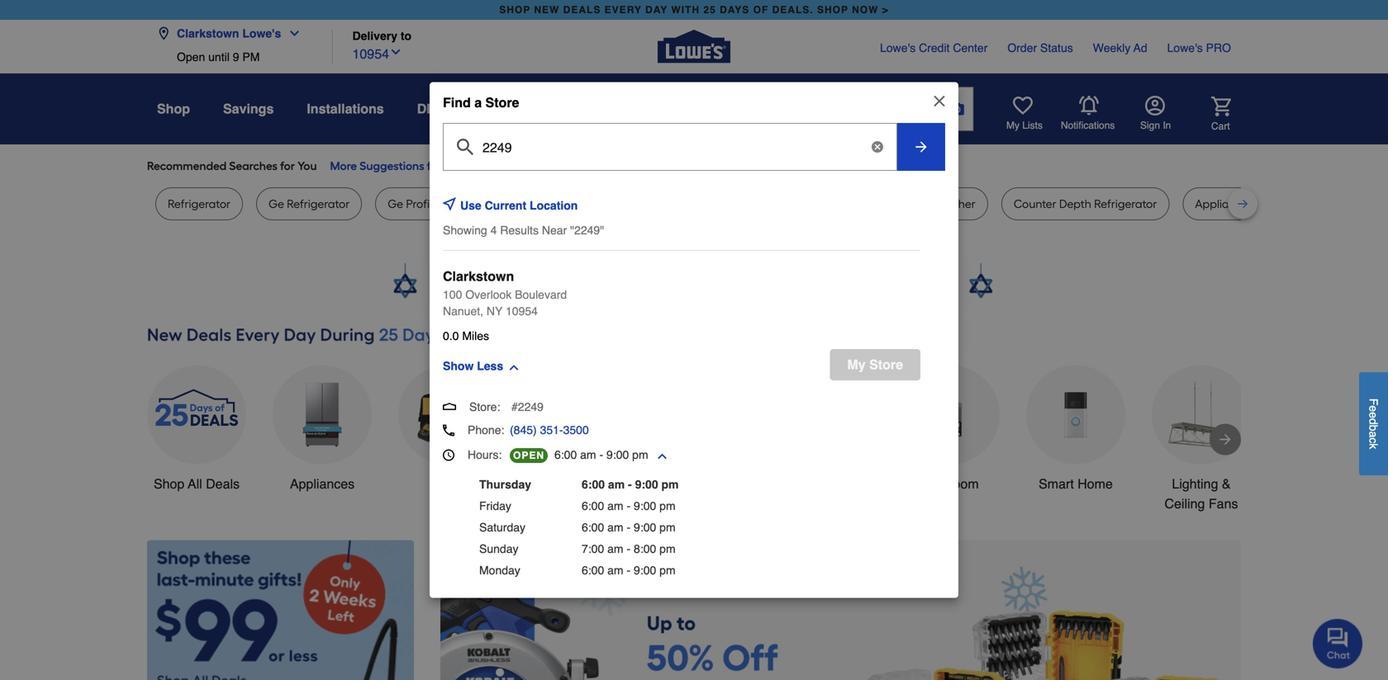 Task type: vqa. For each thing, say whether or not it's contained in the screenshot.
built
no



Task type: describe. For each thing, give the bounding box(es) containing it.
recommended searches for you heading
[[147, 158, 1241, 174]]

lowe's home improvement cart image
[[1212, 96, 1231, 116]]

to
[[401, 29, 412, 43]]

sign
[[1141, 120, 1160, 131]]

ideas
[[456, 101, 490, 117]]

- for thursday
[[628, 479, 632, 492]]

lowe's inside button
[[242, 27, 281, 40]]

for for searches
[[280, 159, 295, 173]]

1 e from the top
[[1367, 406, 1381, 412]]

1 shop from the left
[[499, 4, 531, 16]]

- for friday
[[627, 500, 631, 513]]

decorations
[[538, 497, 609, 512]]

25
[[704, 4, 716, 16]]

open until 9 pm
[[177, 50, 260, 64]]

smart home
[[1039, 477, 1113, 492]]

near
[[542, 224, 567, 237]]

lists
[[1023, 120, 1043, 131]]

shop for shop all deals
[[154, 477, 185, 492]]

bathroom
[[922, 477, 979, 492]]

shop all deals button
[[147, 366, 246, 495]]

gps image
[[443, 197, 456, 211]]

sunday
[[479, 543, 519, 556]]

>
[[882, 4, 889, 16]]

& for diy
[[443, 101, 452, 117]]

refrigerator for french door refrigerator
[[609, 197, 671, 211]]

clarkstown 100 overlook boulevard nanuet, ny 10954
[[443, 269, 567, 318]]

2 refrigerator from the left
[[287, 197, 350, 211]]

credit
[[919, 41, 950, 55]]

christmas
[[544, 477, 603, 492]]

depth
[[1060, 197, 1092, 211]]

pm for thursday
[[662, 479, 679, 492]]

installations
[[307, 101, 384, 117]]

my for my store
[[847, 357, 866, 373]]

recommended searches for you
[[147, 159, 317, 173]]

- for saturday
[[627, 521, 631, 535]]

8:00
[[634, 543, 656, 556]]

searches
[[229, 159, 278, 173]]

christmas decorations button
[[524, 366, 623, 514]]

lowe's for lowe's pro
[[1167, 41, 1203, 55]]

profile
[[406, 197, 439, 211]]

kitchen faucets
[[652, 477, 747, 492]]

new deals every day during 25 days of deals image
[[147, 321, 1241, 349]]

deals
[[563, 4, 601, 16]]

package
[[1252, 197, 1298, 211]]

Search Query text field
[[524, 88, 899, 131]]

store:
[[469, 401, 500, 414]]

Zip Code, City, State or Store # text field
[[450, 131, 891, 156]]

counter
[[1014, 197, 1057, 211]]

1 refrigerator from the left
[[168, 197, 231, 211]]

lowe's home improvement account image
[[1145, 96, 1165, 116]]

history image
[[443, 450, 455, 462]]

lowe's for lowe's credit center
[[880, 41, 916, 55]]

pm for friday
[[660, 500, 676, 513]]

clarkstown lowe's button
[[157, 17, 308, 50]]

recommended
[[147, 159, 227, 173]]

6:00 for thursday
[[582, 479, 605, 492]]

up to 50 percent off select tools and accessories. image
[[440, 541, 1241, 681]]

thursday
[[479, 479, 531, 492]]

location image
[[157, 27, 170, 40]]

6:00 for monday
[[582, 564, 604, 578]]

6:00 am - 9:00 pm for saturday
[[582, 521, 676, 535]]

6:00 am - 9:00 pm for thursday
[[582, 479, 679, 492]]

am for sunday
[[608, 543, 624, 556]]

6:00 for friday
[[582, 500, 604, 513]]

find a store
[[443, 95, 519, 110]]

show less
[[443, 360, 503, 373]]

shop all deals
[[154, 477, 240, 492]]

nanuet,
[[443, 305, 484, 318]]

lighting & ceiling fans button
[[1152, 366, 1251, 514]]

refrigerator for ge profile refrigerator
[[441, 197, 504, 211]]

faucets
[[700, 477, 747, 492]]

french door refrigerator
[[542, 197, 671, 211]]

savings
[[223, 101, 274, 117]]

of
[[753, 4, 769, 16]]

home
[[1078, 477, 1113, 492]]

smart home button
[[1026, 366, 1126, 495]]

9:00 for saturday
[[634, 521, 656, 535]]

clarkstown link
[[443, 267, 514, 287]]

9:00 for friday
[[634, 500, 656, 513]]

2 e from the top
[[1367, 412, 1381, 419]]

am for thursday
[[608, 479, 625, 492]]

less
[[477, 360, 503, 373]]

kitchen faucets button
[[650, 366, 749, 495]]

6:00 am - 9:00 pm for friday
[[582, 500, 676, 513]]

0 vertical spatial arrow right image
[[913, 139, 930, 155]]

d
[[1367, 419, 1381, 425]]

(845)
[[510, 424, 537, 437]]

delivery to
[[352, 29, 412, 43]]

clarkstown for clarkstown 100 overlook boulevard nanuet, ny 10954
[[443, 269, 514, 284]]

order status link
[[1008, 40, 1073, 56]]

with
[[671, 4, 700, 16]]

find
[[443, 95, 471, 110]]

clarkstown for clarkstown lowe's
[[177, 27, 239, 40]]

chevron down image
[[389, 45, 402, 59]]

suggestions
[[360, 159, 424, 173]]

center
[[953, 41, 988, 55]]

counter depth refrigerator
[[1014, 197, 1157, 211]]

am for monday
[[608, 564, 624, 578]]

in
[[1163, 120, 1171, 131]]

clarkstown lowe's
[[177, 27, 281, 40]]

chevron down image
[[281, 27, 301, 40]]

10954 inside clarkstown 100 overlook boulevard nanuet, ny 10954
[[506, 305, 538, 318]]

appliance package
[[1195, 197, 1298, 211]]

order
[[1008, 41, 1037, 55]]

9
[[233, 50, 239, 64]]

deals
[[206, 477, 240, 492]]

boulevard
[[515, 288, 567, 302]]

show
[[443, 360, 474, 373]]

1 horizontal spatial arrow right image
[[1217, 432, 1234, 448]]

0 vertical spatial a
[[475, 95, 482, 110]]



Task type: locate. For each thing, give the bounding box(es) containing it.
you for recommended searches for you
[[298, 159, 317, 173]]

a up k
[[1367, 432, 1381, 438]]

smart
[[1039, 477, 1074, 492]]

for left chevron right icon
[[427, 159, 442, 173]]

shop left 'new'
[[499, 4, 531, 16]]

clarkstown inside clarkstown 100 overlook boulevard nanuet, ny 10954
[[443, 269, 514, 284]]

refrigerator right depth
[[1094, 197, 1157, 211]]

refrigerator
[[168, 197, 231, 211], [287, 197, 350, 211], [441, 197, 504, 211], [609, 197, 671, 211], [1094, 197, 1157, 211]]

0 vertical spatial &
[[443, 101, 452, 117]]

french
[[542, 197, 578, 211]]

refrigerator down recommended
[[168, 197, 231, 211]]

lowe's home improvement lists image
[[1013, 96, 1033, 116]]

10954 down boulevard
[[506, 305, 538, 318]]

5 refrigerator from the left
[[1094, 197, 1157, 211]]

sign in
[[1141, 120, 1171, 131]]

3 refrigerator from the left
[[441, 197, 504, 211]]

you left 'more'
[[298, 159, 317, 173]]

deals.
[[772, 4, 814, 16]]

notifications
[[1061, 120, 1115, 131]]

0 vertical spatial clarkstown
[[177, 27, 239, 40]]

refrigerator up showing
[[441, 197, 504, 211]]

open down phone: (845) 351-3500
[[513, 450, 545, 462]]

lowe's wishes you and your family a happy hanukkah. image
[[147, 264, 1241, 305]]

camera image
[[949, 101, 966, 117]]

4 refrigerator from the left
[[609, 197, 671, 211]]

cart button
[[1188, 96, 1231, 133]]

lowe's home improvement notification center image
[[1079, 96, 1099, 116]]

0 horizontal spatial my
[[847, 357, 866, 373]]

lowe's pro
[[1167, 41, 1231, 55]]

you
[[298, 159, 317, 173], [444, 159, 464, 173]]

0 horizontal spatial ge
[[269, 197, 284, 211]]

1 ge from the left
[[269, 197, 284, 211]]

lowe's left credit
[[880, 41, 916, 55]]

pm for saturday
[[660, 521, 676, 535]]

clarkstown up overlook
[[443, 269, 514, 284]]

0 vertical spatial 10954
[[352, 46, 389, 62]]

new
[[534, 4, 560, 16]]

more suggestions for you
[[330, 159, 464, 173]]

&
[[443, 101, 452, 117], [1222, 477, 1231, 492]]

7:00 am - 8:00 pm
[[582, 543, 676, 556]]

appliances
[[290, 477, 355, 492]]

pm for monday
[[660, 564, 676, 578]]

10954 inside "button"
[[352, 46, 389, 62]]

4
[[491, 224, 497, 237]]

more suggestions for you link
[[330, 158, 477, 174]]

ge profile refrigerator
[[388, 197, 504, 211]]

shop
[[157, 101, 190, 117], [154, 477, 185, 492]]

arrow right image up lighting
[[1217, 432, 1234, 448]]

shop up recommended
[[157, 101, 190, 117]]

my store
[[847, 357, 903, 373]]

lowe's up pm
[[242, 27, 281, 40]]

0 horizontal spatial 10954
[[352, 46, 389, 62]]

100
[[443, 288, 462, 302]]

1 horizontal spatial 10954
[[506, 305, 538, 318]]

e up b
[[1367, 412, 1381, 419]]

9:00
[[607, 449, 629, 462], [635, 479, 658, 492], [634, 500, 656, 513], [634, 521, 656, 535], [634, 564, 656, 578], [634, 586, 656, 599]]

2 horizontal spatial lowe's
[[1167, 41, 1203, 55]]

bathroom button
[[901, 366, 1000, 495]]

0 horizontal spatial &
[[443, 101, 452, 117]]

0 horizontal spatial store
[[486, 95, 519, 110]]

1 horizontal spatial shop
[[817, 4, 849, 16]]

6:00 am - 9:00 pm for monday
[[582, 564, 676, 578]]

1 horizontal spatial for
[[427, 159, 442, 173]]

arrow right image
[[913, 139, 930, 155], [1217, 432, 1234, 448]]

arrow right image up dishwasher
[[913, 139, 930, 155]]

0 vertical spatial open
[[177, 50, 205, 64]]

0 vertical spatial shop
[[157, 101, 190, 117]]

clarkstown up "open until 9 pm"
[[177, 27, 239, 40]]

2 shop from the left
[[817, 4, 849, 16]]

showing                                      4                                     results near "2249"
[[443, 224, 604, 237]]

f e e d b a c k
[[1367, 399, 1381, 450]]

a inside button
[[1367, 432, 1381, 438]]

appliance
[[1195, 197, 1249, 211]]

& for lighting
[[1222, 477, 1231, 492]]

phone image
[[443, 425, 455, 437]]

1 vertical spatial my
[[847, 357, 866, 373]]

my store button
[[830, 350, 921, 381]]

ge refrigerator
[[269, 197, 350, 211]]

1 vertical spatial clarkstown
[[443, 269, 514, 284]]

& inside diy & ideas button
[[443, 101, 452, 117]]

1 for from the left
[[280, 159, 295, 173]]

(845) 351-3500 link
[[510, 422, 589, 439]]

every
[[605, 4, 642, 16]]

results
[[500, 224, 539, 237]]

kitchen
[[652, 477, 696, 492]]

pm for sunday
[[660, 543, 676, 556]]

1 horizontal spatial ge
[[388, 197, 403, 211]]

0 horizontal spatial shop
[[499, 4, 531, 16]]

open for open until 9 pm
[[177, 50, 205, 64]]

9:00 for monday
[[634, 564, 656, 578]]

- for monday
[[627, 564, 631, 578]]

1 horizontal spatial lowe's
[[880, 41, 916, 55]]

use
[[460, 199, 482, 212]]

ge down searches
[[269, 197, 284, 211]]

am for friday
[[608, 500, 624, 513]]

1 horizontal spatial you
[[444, 159, 464, 173]]

"2249"
[[570, 224, 604, 237]]

1 horizontal spatial clarkstown
[[443, 269, 514, 284]]

0 horizontal spatial clarkstown
[[177, 27, 239, 40]]

2 for from the left
[[427, 159, 442, 173]]

pm
[[242, 50, 260, 64]]

1 vertical spatial &
[[1222, 477, 1231, 492]]

lighting & ceiling fans
[[1165, 477, 1238, 512]]

a right find on the left
[[475, 95, 482, 110]]

0 horizontal spatial for
[[280, 159, 295, 173]]

9:00 for thursday
[[635, 479, 658, 492]]

shop for shop
[[157, 101, 190, 117]]

ge for ge profile refrigerator
[[388, 197, 403, 211]]

ge for ge refrigerator
[[269, 197, 284, 211]]

ny
[[487, 305, 503, 318]]

store inside button
[[870, 357, 903, 373]]

None search field
[[523, 87, 974, 147]]

shop new deals every day with 25 days of deals. shop now > link
[[496, 0, 892, 20]]

e
[[1367, 406, 1381, 412], [1367, 412, 1381, 419]]

f
[[1367, 399, 1381, 406]]

0 horizontal spatial lowe's
[[242, 27, 281, 40]]

lowe's credit center
[[880, 41, 988, 55]]

all
[[188, 477, 202, 492]]

351-
[[540, 424, 563, 437]]

0 vertical spatial my
[[1007, 120, 1020, 131]]

you for more suggestions for you
[[444, 159, 464, 173]]

shop new deals every day with 25 days of deals. shop now >
[[499, 4, 889, 16]]

1 vertical spatial shop
[[154, 477, 185, 492]]

my inside button
[[847, 357, 866, 373]]

my for my lists
[[1007, 120, 1020, 131]]

0 horizontal spatial arrow right image
[[913, 139, 930, 155]]

0 horizontal spatial open
[[177, 50, 205, 64]]

& inside lighting & ceiling fans
[[1222, 477, 1231, 492]]

refrigerator for counter depth refrigerator
[[1094, 197, 1157, 211]]

dishwasher
[[915, 197, 976, 211]]

day
[[645, 4, 668, 16]]

pagoda image
[[443, 400, 456, 414]]

now
[[852, 4, 879, 16]]

chat invite button image
[[1313, 619, 1364, 670]]

e up d
[[1367, 406, 1381, 412]]

& right diy
[[443, 101, 452, 117]]

shop left all
[[154, 477, 185, 492]]

ad
[[1134, 41, 1148, 55]]

shop inside button
[[154, 477, 185, 492]]

1 horizontal spatial my
[[1007, 120, 1020, 131]]

for for suggestions
[[427, 159, 442, 173]]

sign in button
[[1141, 96, 1171, 132]]

10954 down delivery
[[352, 46, 389, 62]]

installations button
[[307, 94, 384, 124]]

saturday
[[479, 521, 526, 535]]

0 horizontal spatial a
[[475, 95, 482, 110]]

hours
[[468, 449, 499, 462]]

overlook
[[465, 288, 512, 302]]

clarkstown inside button
[[177, 27, 239, 40]]

friday
[[479, 500, 511, 513]]

1 horizontal spatial open
[[513, 450, 545, 462]]

b
[[1367, 425, 1381, 432]]

ge left profile
[[388, 197, 403, 211]]

for right searches
[[280, 159, 295, 173]]

2 you from the left
[[444, 159, 464, 173]]

chevron right image
[[464, 160, 477, 173]]

7:00
[[582, 543, 604, 556]]

1 vertical spatial a
[[1367, 432, 1381, 438]]

close image
[[931, 93, 948, 110]]

open for open
[[513, 450, 545, 462]]

shop left now
[[817, 4, 849, 16]]

pm
[[632, 449, 648, 462], [662, 479, 679, 492], [660, 500, 676, 513], [660, 521, 676, 535], [660, 543, 676, 556], [660, 564, 676, 578], [660, 586, 676, 599]]

refrigerator down 'more'
[[287, 197, 350, 211]]

lowe's left 'pro'
[[1167, 41, 1203, 55]]

use current location button
[[460, 188, 604, 224]]

1 horizontal spatial a
[[1367, 432, 1381, 438]]

diy & ideas button
[[417, 94, 490, 124]]

lighting
[[1172, 477, 1219, 492]]

1 vertical spatial 10954
[[506, 305, 538, 318]]

weekly
[[1093, 41, 1131, 55]]

hours :
[[468, 449, 502, 462]]

1 vertical spatial arrow right image
[[1217, 432, 1234, 448]]

showing
[[443, 224, 487, 237]]

0 vertical spatial store
[[486, 95, 519, 110]]

& up fans
[[1222, 477, 1231, 492]]

current
[[485, 199, 527, 212]]

0 horizontal spatial you
[[298, 159, 317, 173]]

you up gps image
[[444, 159, 464, 173]]

location
[[530, 199, 578, 212]]

#2249
[[512, 401, 544, 414]]

for
[[280, 159, 295, 173], [427, 159, 442, 173]]

- for sunday
[[627, 543, 631, 556]]

clarkstown
[[177, 27, 239, 40], [443, 269, 514, 284]]

shop
[[499, 4, 531, 16], [817, 4, 849, 16]]

3500
[[563, 424, 589, 437]]

k
[[1367, 444, 1381, 450]]

monday
[[479, 564, 521, 578]]

diy
[[417, 101, 439, 117]]

open left until
[[177, 50, 205, 64]]

1 vertical spatial open
[[513, 450, 545, 462]]

am for saturday
[[608, 521, 624, 535]]

pro
[[1206, 41, 1231, 55]]

cart
[[1212, 120, 1230, 132]]

door
[[580, 197, 606, 211]]

refrigerator right door
[[609, 197, 671, 211]]

2 ge from the left
[[388, 197, 403, 211]]

shop these last-minute gifts. $99 or less. quantities are limited and won't last. image
[[147, 541, 414, 681]]

6:00 for saturday
[[582, 521, 604, 535]]

shop button
[[157, 94, 190, 124]]

lowe's home improvement logo image
[[658, 10, 731, 83]]

1 horizontal spatial store
[[870, 357, 903, 373]]

days
[[720, 4, 750, 16]]

more
[[330, 159, 357, 173]]

1 you from the left
[[298, 159, 317, 173]]

1 horizontal spatial &
[[1222, 477, 1231, 492]]

1 vertical spatial store
[[870, 357, 903, 373]]



